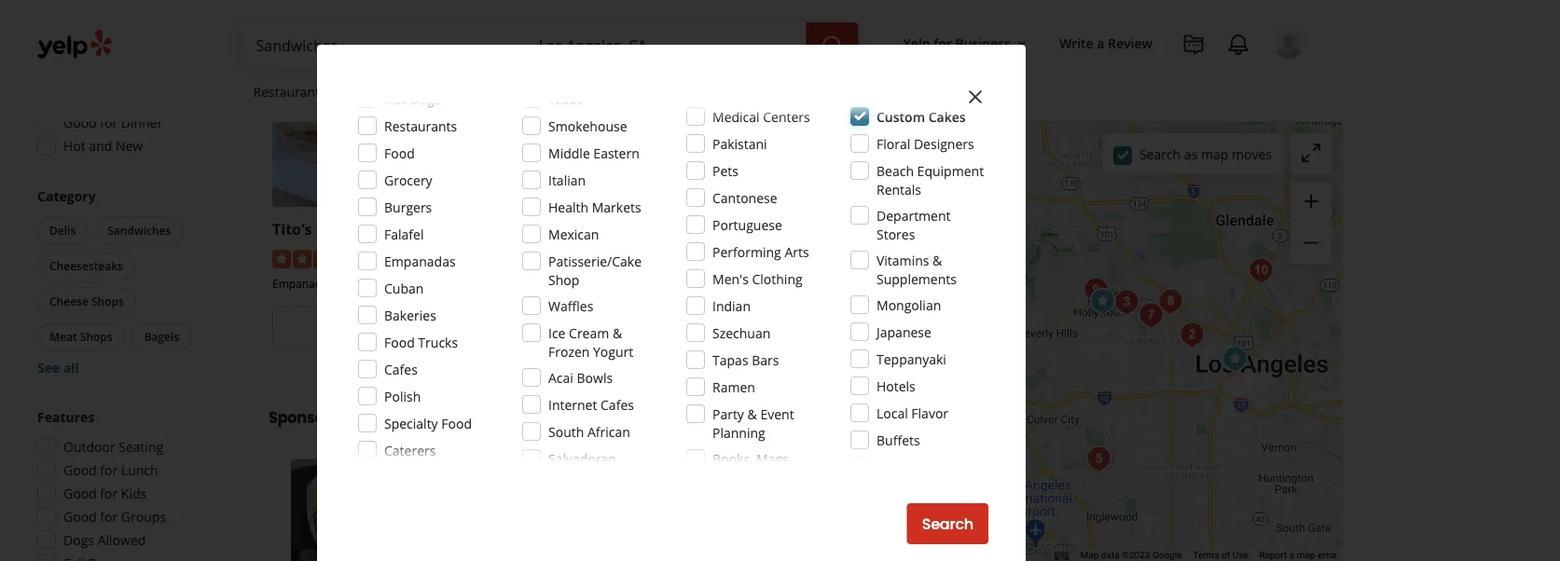 Task type: vqa. For each thing, say whether or not it's contained in the screenshot.
first Friends Element from the bottom of the page
no



Task type: describe. For each thing, give the bounding box(es) containing it.
for for lunch
[[100, 462, 118, 479]]

lunch
[[121, 462, 158, 479]]

open now
[[63, 21, 128, 38]]

in
[[376, 348, 389, 366]]

cheese shops button
[[37, 288, 136, 316]]

business categories element
[[238, 67, 1305, 121]]

google image
[[1018, 537, 1079, 561]]

sandwiches button
[[95, 217, 183, 245]]

event
[[760, 405, 794, 423]]

centers
[[763, 108, 810, 125]]

4.8 (288 reviews)
[[618, 249, 720, 266]]

ramen
[[712, 378, 755, 396]]

italian
[[548, 171, 586, 189]]

designers
[[914, 135, 974, 152]]

cheese
[[49, 294, 88, 309]]

party & event planning
[[712, 405, 794, 442]]

map for moves
[[1201, 145, 1228, 163]]

argentine,
[[339, 276, 393, 291]]

vitamins
[[877, 251, 929, 269]]

oui melrose image
[[1108, 284, 1145, 321]]

books, mags, music & video
[[712, 450, 799, 486]]

write a review
[[1059, 34, 1153, 52]]

order now link
[[272, 306, 495, 347]]

beach equipment rentals
[[877, 162, 984, 198]]

map data ©2023 google
[[1080, 550, 1182, 561]]

hot for hot and new
[[63, 137, 86, 155]]

local
[[877, 404, 908, 422]]

a for write
[[1097, 34, 1104, 52]]

waffles
[[548, 297, 593, 315]]

delis, sandwiches, fast food
[[747, 276, 896, 291]]

get directions
[[807, 317, 910, 338]]

terms of use link
[[1193, 550, 1248, 561]]

2 pm from the left
[[898, 348, 918, 366]]

1 vertical spatial cafes
[[601, 396, 634, 414]]

& inside ice cream & frozen yogurt
[[613, 324, 622, 342]]

falafel
[[384, 225, 424, 243]]

delis inside delis button
[[49, 223, 76, 238]]

group containing category
[[34, 187, 231, 377]]

burgers
[[384, 198, 432, 216]]

eastern
[[593, 144, 639, 162]]

flavor
[[911, 404, 948, 422]]

4.3 star rating image
[[272, 250, 373, 269]]

patisserie/cake
[[548, 252, 642, 270]]

auto services link
[[513, 67, 650, 121]]

closes
[[332, 348, 373, 366]]

3.7 (53 reviews)
[[855, 249, 950, 266]]

yelp for business
[[903, 34, 1011, 52]]

delivery
[[105, 44, 154, 62]]

beach
[[877, 162, 914, 180]]

min
[[410, 348, 436, 366]]

yelp for business button
[[896, 26, 1037, 60]]

mexican
[[548, 225, 599, 243]]

ghost sando shop for topmost ghost sando shop link
[[510, 219, 644, 239]]

floral designers
[[877, 135, 974, 152]]

equipment
[[917, 162, 984, 180]]

1 until from the left
[[600, 348, 628, 366]]

now for open now
[[100, 21, 128, 38]]

internet cafes
[[548, 396, 634, 414]]

firehouse subs image
[[1216, 341, 1254, 378]]

previous image
[[298, 549, 321, 561]]

get directions link
[[747, 306, 970, 347]]

tapas
[[712, 351, 748, 369]]

reviews) for get directions
[[900, 249, 950, 266]]

ice cream & frozen yogurt
[[548, 324, 633, 360]]

shop inside patisserie/cake shop
[[548, 271, 579, 289]]

offers
[[63, 44, 101, 62]]

indian
[[712, 297, 751, 315]]

view
[[572, 317, 607, 338]]

custom
[[877, 108, 925, 125]]

shops for meat shops
[[80, 329, 113, 345]]

map region
[[944, 0, 1421, 561]]

market
[[316, 219, 370, 239]]

©2023
[[1122, 550, 1150, 561]]

see
[[37, 359, 60, 377]]

delis button
[[37, 217, 88, 245]]

expand map image
[[1300, 142, 1322, 164]]

& inside party & event planning
[[747, 405, 757, 423]]

wax paper - los angeles image
[[1242, 252, 1280, 290]]

zoom out image
[[1300, 232, 1322, 254]]

empanadas,
[[272, 276, 336, 291]]

ghost for topmost ghost sando shop link
[[510, 219, 554, 239]]

(53
[[877, 249, 896, 266]]

outdoor seating
[[63, 438, 164, 456]]

1 horizontal spatial delis
[[577, 276, 602, 291]]

empanadas
[[384, 252, 456, 270]]

grocery
[[384, 171, 432, 189]]

ghost for the bottommost ghost sando shop link
[[514, 459, 569, 485]]

business
[[955, 34, 1011, 52]]

error
[[1318, 550, 1337, 561]]

patisserie/cake shop
[[548, 252, 642, 289]]

16 info v2 image
[[411, 410, 426, 425]]

open for open until 7:00 pm
[[562, 348, 597, 366]]

frozen
[[548, 343, 590, 360]]

good for good for groups
[[63, 508, 97, 526]]

cheesesteaks
[[49, 258, 123, 274]]

results
[[352, 407, 407, 428]]

larchmont village wine spirits & cheese image
[[1132, 297, 1170, 334]]

search dialog
[[0, 0, 1560, 561]]

ghost sando shop image
[[1084, 283, 1121, 320]]

pakistani
[[712, 135, 767, 152]]

category
[[37, 187, 96, 205]]

2 until from the left
[[838, 348, 865, 366]]

mongolian
[[877, 296, 941, 314]]

firehouse subs
[[747, 219, 859, 239]]

specialty
[[384, 414, 438, 432]]

ggiata delicatessen image
[[1152, 283, 1189, 320]]

0 horizontal spatial cafes
[[384, 360, 418, 378]]

home services link
[[367, 67, 513, 121]]

4.3 (1.2k reviews)
[[380, 249, 485, 266]]

(1.2k
[[402, 249, 431, 266]]

medical
[[712, 108, 760, 125]]

acai
[[548, 369, 573, 387]]

4.8
[[618, 249, 636, 266]]

local flavor
[[877, 404, 948, 422]]

smokehouse
[[548, 117, 627, 135]]

projects image
[[1182, 34, 1205, 56]]

mike's deli image
[[1080, 441, 1117, 478]]

supplements
[[877, 270, 957, 288]]



Task type: locate. For each thing, give the bounding box(es) containing it.
video
[[764, 469, 799, 486]]

directions
[[837, 317, 910, 338]]

0 vertical spatial shops
[[91, 294, 124, 309]]

subs
[[825, 219, 859, 239]]

1 vertical spatial shop
[[548, 271, 579, 289]]

& up the planning
[[747, 405, 757, 423]]

for for kids
[[100, 485, 118, 503]]

bowls
[[577, 369, 613, 387]]

ghost sando shop image left "larchmont village wine spirits & cheese" image
[[1084, 283, 1121, 320]]

ghost down south
[[514, 459, 569, 485]]

2 sandwiches, from the left
[[778, 276, 843, 291]]

yogurt
[[593, 343, 633, 360]]

sponsored
[[269, 407, 349, 428]]

south
[[548, 423, 584, 441]]

shop left "music"
[[636, 459, 682, 485]]

map
[[1080, 550, 1099, 561]]

7:00
[[631, 348, 657, 366]]

mike's deli image
[[1080, 441, 1117, 478]]

0 vertical spatial sandwiches
[[107, 223, 171, 238]]

good for good for lunch
[[63, 462, 97, 479]]

offers delivery
[[63, 44, 154, 62]]

& left video
[[751, 469, 761, 486]]

music
[[712, 469, 748, 486]]

for right yelp
[[934, 34, 952, 52]]

a right report
[[1289, 550, 1294, 561]]

1 horizontal spatial now
[[390, 317, 422, 338]]

write a review link
[[1052, 26, 1160, 60]]

0 vertical spatial search
[[1139, 145, 1181, 163]]

department
[[877, 207, 951, 224]]

tito's market
[[272, 219, 370, 239]]

party
[[712, 405, 744, 423]]

now inside order now link
[[390, 317, 422, 338]]

0 horizontal spatial delis
[[49, 223, 76, 238]]

1 vertical spatial open
[[562, 348, 597, 366]]

hot left and
[[63, 137, 86, 155]]

2 good from the top
[[63, 462, 97, 479]]

1 vertical spatial delis
[[577, 276, 602, 291]]

closes in 51 min
[[332, 348, 436, 366]]

& inside vitamins & supplements
[[933, 251, 942, 269]]

ghost sando shop down south african
[[514, 459, 682, 485]]

delis down patisserie/cake
[[577, 276, 602, 291]]

good for good for dinner
[[63, 114, 97, 131]]

0 horizontal spatial map
[[1201, 145, 1228, 163]]

ghost up 4.8 star rating 'image' on the left top of page
[[510, 219, 554, 239]]

0 horizontal spatial restaurants
[[253, 83, 326, 100]]

1 horizontal spatial sandwiches
[[396, 276, 457, 291]]

tito's market link
[[272, 219, 370, 239]]

0 vertical spatial ghost sando shop link
[[510, 219, 644, 239]]

1 vertical spatial ghost sando shop image
[[291, 459, 492, 561]]

restaurants inside search dialog
[[384, 117, 457, 135]]

4 good from the top
[[63, 508, 97, 526]]

for up good for kids
[[100, 462, 118, 479]]

bars
[[752, 351, 779, 369]]

good up "dogs allowed"
[[63, 508, 97, 526]]

8:30
[[869, 348, 894, 366]]

middle
[[548, 144, 590, 162]]

cheesesteaks button
[[37, 252, 135, 280]]

cafes
[[384, 360, 418, 378], [601, 396, 634, 414]]

1 horizontal spatial pm
[[898, 348, 918, 366]]

meat shops
[[49, 329, 113, 345]]

restaurants
[[253, 83, 326, 100], [384, 117, 457, 135]]

good
[[63, 114, 97, 131], [63, 462, 97, 479], [63, 485, 97, 503], [63, 508, 97, 526]]

0 vertical spatial now
[[100, 21, 128, 38]]

sando down african at left bottom
[[574, 459, 631, 485]]

1 vertical spatial map
[[1297, 550, 1315, 561]]

0 vertical spatial restaurants
[[253, 83, 326, 100]]

0 horizontal spatial services
[[422, 83, 472, 100]]

good for good for kids
[[63, 485, 97, 503]]

shop for the bottommost ghost sando shop link
[[636, 459, 682, 485]]

ggiata - west hollywood image
[[1077, 272, 1115, 309]]

dinner
[[121, 114, 163, 131]]

1 horizontal spatial dogs
[[410, 90, 440, 108]]

restaurants link
[[238, 67, 367, 121]]

0 vertical spatial ghost sando shop image
[[1084, 283, 1121, 320]]

0 horizontal spatial now
[[100, 21, 128, 38]]

1 horizontal spatial sandwiches,
[[778, 276, 843, 291]]

ghost sando shop link down south african
[[514, 459, 682, 485]]

hot for hot dogs
[[384, 90, 406, 108]]

dogs down good for groups
[[63, 532, 94, 549]]

1 horizontal spatial ghost sando shop image
[[1084, 283, 1121, 320]]

open for open now
[[63, 21, 97, 38]]

shop down markets
[[607, 219, 644, 239]]

cafes up "polish" on the left
[[384, 360, 418, 378]]

0 vertical spatial a
[[1097, 34, 1104, 52]]

moves
[[1232, 145, 1272, 163]]

dogs up grocery
[[410, 90, 440, 108]]

shops inside 'button'
[[80, 329, 113, 345]]

open up offers
[[63, 21, 97, 38]]

ghost sando shop down health
[[510, 219, 644, 239]]

for inside button
[[934, 34, 952, 52]]

men's
[[712, 270, 749, 288]]

2 reviews) from the left
[[669, 249, 720, 266]]

stores
[[877, 225, 915, 243]]

books,
[[712, 450, 753, 468]]

reviews) for order now
[[435, 249, 485, 266]]

group containing features
[[32, 408, 231, 561]]

0 horizontal spatial open
[[63, 21, 97, 38]]

search inside button
[[922, 514, 974, 535]]

men's clothing
[[712, 270, 803, 288]]

cakes
[[928, 108, 966, 125]]

restaurants inside business categories element
[[253, 83, 326, 100]]

shops
[[91, 294, 124, 309], [80, 329, 113, 345]]

delis down category
[[49, 223, 76, 238]]

internet
[[548, 396, 597, 414]]

for down good for kids
[[100, 508, 118, 526]]

ghost
[[510, 219, 554, 239], [514, 459, 569, 485]]

map left error
[[1297, 550, 1315, 561]]

0 vertical spatial sando
[[557, 219, 603, 239]]

services right home
[[422, 83, 472, 100]]

0 vertical spatial ghost
[[510, 219, 554, 239]]

0 vertical spatial delis
[[49, 223, 76, 238]]

0 horizontal spatial sandwiches,
[[510, 276, 574, 291]]

0 horizontal spatial a
[[1097, 34, 1104, 52]]

shops right 'cheese'
[[91, 294, 124, 309]]

reviews) for view website
[[669, 249, 720, 266]]

search for search as map moves
[[1139, 145, 1181, 163]]

0 horizontal spatial search
[[922, 514, 974, 535]]

report
[[1259, 550, 1287, 561]]

reviews) up supplements
[[900, 249, 950, 266]]

1 horizontal spatial a
[[1289, 550, 1294, 561]]

yelp
[[903, 34, 930, 52]]

1 vertical spatial a
[[1289, 550, 1294, 561]]

order
[[345, 317, 386, 338]]

0 horizontal spatial reviews)
[[435, 249, 485, 266]]

3 reviews) from the left
[[900, 249, 950, 266]]

1 vertical spatial restaurants
[[384, 117, 457, 135]]

of
[[1222, 550, 1230, 561]]

now up offers delivery
[[100, 21, 128, 38]]

close image
[[964, 86, 987, 108]]

portuguese
[[712, 216, 782, 234]]

ghost sando shop link
[[510, 219, 644, 239], [514, 459, 682, 485]]

sando
[[557, 219, 603, 239], [574, 459, 631, 485]]

1 horizontal spatial reviews)
[[669, 249, 720, 266]]

1 vertical spatial dogs
[[63, 532, 94, 549]]

shops right meat
[[80, 329, 113, 345]]

ghost sando shop for the bottommost ghost sando shop link
[[514, 459, 682, 485]]

0 horizontal spatial dogs
[[63, 532, 94, 549]]

0 vertical spatial open
[[63, 21, 97, 38]]

slideshow element
[[291, 459, 492, 561]]

0 horizontal spatial ghost sando shop image
[[291, 459, 492, 561]]

open up 'acai bowls' on the left
[[562, 348, 597, 366]]

shop down 4.8 star rating 'image' on the left top of page
[[548, 271, 579, 289]]

3.7 star rating image
[[747, 250, 848, 269]]

1 horizontal spatial restaurants
[[384, 117, 457, 135]]

1 pm from the left
[[660, 348, 680, 366]]

good for lunch
[[63, 462, 158, 479]]

None search field
[[241, 22, 862, 67]]

1 good from the top
[[63, 114, 97, 131]]

rentals
[[877, 180, 921, 198]]

good down outdoor
[[63, 462, 97, 479]]

1 vertical spatial sandwiches
[[396, 276, 457, 291]]

terms of use
[[1193, 550, 1248, 561]]

view website link
[[510, 306, 732, 347]]

16 chevron down v2 image
[[1014, 36, 1029, 51]]

1 vertical spatial hot
[[63, 137, 86, 155]]

get
[[807, 317, 833, 338]]

1 horizontal spatial cafes
[[601, 396, 634, 414]]

seating
[[119, 438, 164, 456]]

cafes up african at left bottom
[[601, 396, 634, 414]]

1 horizontal spatial until
[[838, 348, 865, 366]]

0 horizontal spatial pm
[[660, 348, 680, 366]]

1 horizontal spatial map
[[1297, 550, 1315, 561]]

map right as
[[1201, 145, 1228, 163]]

sandwiches, delis
[[510, 276, 602, 291]]

keyboard shortcuts image
[[1054, 552, 1069, 561]]

custom cakes
[[877, 108, 966, 125]]

group
[[1291, 182, 1332, 264], [34, 187, 231, 377], [32, 408, 231, 561]]

3 good from the top
[[63, 485, 97, 503]]

until up bowls
[[600, 348, 628, 366]]

see all button
[[37, 359, 79, 377]]

2 horizontal spatial reviews)
[[900, 249, 950, 266]]

1 vertical spatial now
[[390, 317, 422, 338]]

hot and new
[[63, 137, 143, 155]]

meat
[[49, 329, 77, 345]]

now for order now
[[390, 317, 422, 338]]

hotels
[[877, 377, 916, 395]]

0 vertical spatial map
[[1201, 145, 1228, 163]]

trucks
[[418, 333, 458, 351]]

0 vertical spatial ghost sando shop
[[510, 219, 644, 239]]

polish
[[384, 387, 421, 405]]

until 8:30 pm
[[838, 348, 918, 366]]

for up hot and new
[[100, 114, 118, 131]]

1 horizontal spatial hot
[[384, 90, 406, 108]]

reviews) right (288
[[669, 249, 720, 266]]

for for dinner
[[100, 114, 118, 131]]

& up supplements
[[933, 251, 942, 269]]

all about the bread image
[[1104, 283, 1142, 320]]

shop
[[607, 219, 644, 239], [548, 271, 579, 289], [636, 459, 682, 485]]

1 vertical spatial ghost
[[514, 459, 569, 485]]

1 vertical spatial search
[[922, 514, 974, 535]]

pm right '7:00'
[[660, 348, 680, 366]]

ghost sando shop image down the caterers
[[291, 459, 492, 561]]

sandwiches inside button
[[107, 223, 171, 238]]

search for search
[[922, 514, 974, 535]]

1 horizontal spatial services
[[560, 83, 609, 100]]

specialty food
[[384, 414, 472, 432]]

as
[[1184, 145, 1198, 163]]

outdoor
[[63, 438, 115, 456]]

4.8 star rating image
[[510, 250, 610, 269]]

sandwiches up cheesesteaks
[[107, 223, 171, 238]]

sandwiches, down 3.7 star rating image
[[778, 276, 843, 291]]

& up yogurt
[[613, 324, 622, 342]]

0 horizontal spatial hot
[[63, 137, 86, 155]]

1 horizontal spatial open
[[562, 348, 597, 366]]

view website
[[572, 317, 670, 338]]

health markets
[[548, 198, 641, 216]]

ghost sando shop link down health
[[510, 219, 644, 239]]

african
[[587, 423, 630, 441]]

0 vertical spatial cafes
[[384, 360, 418, 378]]

for
[[934, 34, 952, 52], [100, 114, 118, 131], [100, 462, 118, 479], [100, 485, 118, 503], [100, 508, 118, 526]]

0 vertical spatial shop
[[607, 219, 644, 239]]

1 vertical spatial ghost sando shop link
[[514, 459, 682, 485]]

brothers sandwich shop image
[[1173, 317, 1211, 354]]

services up smokehouse
[[560, 83, 609, 100]]

hot inside search dialog
[[384, 90, 406, 108]]

reviews) right (1.2k
[[435, 249, 485, 266]]

a right write
[[1097, 34, 1104, 52]]

good up and
[[63, 114, 97, 131]]

for for groups
[[100, 508, 118, 526]]

1 reviews) from the left
[[435, 249, 485, 266]]

search image
[[821, 35, 844, 57]]

1 sandwiches, from the left
[[510, 276, 574, 291]]

0 horizontal spatial until
[[600, 348, 628, 366]]

pm down 'japanese'
[[898, 348, 918, 366]]

department stores
[[877, 207, 951, 243]]

good for groups
[[63, 508, 166, 526]]

good down good for lunch
[[63, 485, 97, 503]]

0 vertical spatial dogs
[[410, 90, 440, 108]]

buffets
[[877, 431, 920, 449]]

services for auto services
[[560, 83, 609, 100]]

ghost sando shop image
[[1084, 283, 1121, 320], [291, 459, 492, 561]]

delis,
[[747, 276, 775, 291]]

zoom in image
[[1300, 190, 1322, 213]]

2 services from the left
[[560, 83, 609, 100]]

a for report
[[1289, 550, 1294, 561]]

sando down health
[[557, 219, 603, 239]]

1 vertical spatial shops
[[80, 329, 113, 345]]

0 vertical spatial hot
[[384, 90, 406, 108]]

salvadoran
[[548, 450, 616, 468]]

now up 51
[[390, 317, 422, 338]]

website
[[611, 317, 670, 338]]

hot up grocery
[[384, 90, 406, 108]]

until left 8:30
[[838, 348, 865, 366]]

acai bowls
[[548, 369, 613, 387]]

for down good for lunch
[[100, 485, 118, 503]]

shop for topmost ghost sando shop link
[[607, 219, 644, 239]]

good for kids
[[63, 485, 147, 503]]

user actions element
[[888, 23, 1332, 138]]

1 horizontal spatial search
[[1139, 145, 1181, 163]]

& inside the books, mags, music & video
[[751, 469, 761, 486]]

0 horizontal spatial sandwiches
[[107, 223, 171, 238]]

1 vertical spatial ghost sando shop
[[514, 459, 682, 485]]

2 vertical spatial shop
[[636, 459, 682, 485]]

bagels
[[144, 329, 179, 345]]

1 vertical spatial sando
[[574, 459, 631, 485]]

dogs inside search dialog
[[410, 90, 440, 108]]

51
[[392, 348, 407, 366]]

1 services from the left
[[422, 83, 472, 100]]

for for business
[[934, 34, 952, 52]]

data
[[1101, 550, 1120, 561]]

health
[[548, 198, 588, 216]]

firehouse
[[747, 219, 821, 239]]

sandwiches, down 4.8 star rating 'image' on the left top of page
[[510, 276, 574, 291]]

4.3
[[380, 249, 399, 266]]

services for home services
[[422, 83, 472, 100]]

groups
[[121, 508, 166, 526]]

notifications image
[[1227, 34, 1250, 56]]

sandwiches down empanadas
[[396, 276, 457, 291]]

map for error
[[1297, 550, 1315, 561]]

until
[[600, 348, 628, 366], [838, 348, 865, 366]]

shops for cheese shops
[[91, 294, 124, 309]]

food trucks
[[384, 333, 458, 351]]

shops inside button
[[91, 294, 124, 309]]



